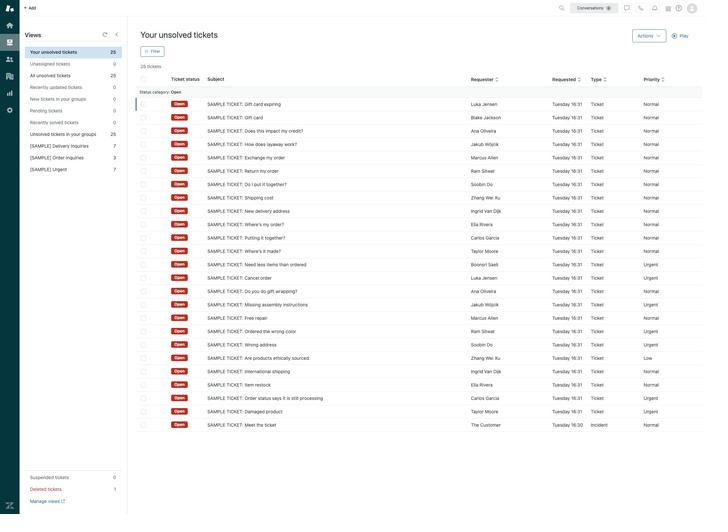 Task type: describe. For each thing, give the bounding box(es) containing it.
9 row from the top
[[136, 205, 703, 218]]

views image
[[6, 38, 14, 47]]

24 row from the top
[[136, 406, 703, 419]]

zendesk products image
[[667, 6, 671, 11]]

22 row from the top
[[136, 379, 703, 392]]

13 row from the top
[[136, 258, 703, 272]]

10 row from the top
[[136, 218, 703, 232]]

12 row from the top
[[136, 245, 703, 258]]

refresh views pane image
[[102, 32, 108, 37]]

get started image
[[6, 21, 14, 30]]

11 row from the top
[[136, 232, 703, 245]]

main element
[[0, 0, 20, 515]]

8 row from the top
[[136, 191, 703, 205]]

admin image
[[6, 106, 14, 115]]

zendesk image
[[6, 502, 14, 510]]

notifications image
[[653, 5, 658, 11]]

20 row from the top
[[136, 352, 703, 365]]

25 row from the top
[[136, 419, 703, 432]]

18 row from the top
[[136, 325, 703, 339]]

reporting image
[[6, 89, 14, 98]]

customers image
[[6, 55, 14, 64]]



Task type: vqa. For each thing, say whether or not it's contained in the screenshot.
the Button displays agent's chat status as Invisible. image
yes



Task type: locate. For each thing, give the bounding box(es) containing it.
15 row from the top
[[136, 285, 703, 298]]

7 row from the top
[[136, 178, 703, 191]]

5 row from the top
[[136, 151, 703, 165]]

21 row from the top
[[136, 365, 703, 379]]

zendesk support image
[[6, 4, 14, 13]]

organizations image
[[6, 72, 14, 81]]

19 row from the top
[[136, 339, 703, 352]]

16 row from the top
[[136, 298, 703, 312]]

17 row from the top
[[136, 312, 703, 325]]

opens in a new tab image
[[60, 500, 65, 504]]

hide panel views image
[[114, 32, 119, 37]]

get help image
[[677, 5, 682, 11]]

3 row from the top
[[136, 125, 703, 138]]

row
[[136, 98, 703, 111], [136, 111, 703, 125], [136, 125, 703, 138], [136, 138, 703, 151], [136, 151, 703, 165], [136, 165, 703, 178], [136, 178, 703, 191], [136, 191, 703, 205], [136, 205, 703, 218], [136, 218, 703, 232], [136, 232, 703, 245], [136, 245, 703, 258], [136, 258, 703, 272], [136, 272, 703, 285], [136, 285, 703, 298], [136, 298, 703, 312], [136, 312, 703, 325], [136, 325, 703, 339], [136, 339, 703, 352], [136, 352, 703, 365], [136, 365, 703, 379], [136, 379, 703, 392], [136, 392, 703, 406], [136, 406, 703, 419], [136, 419, 703, 432]]

1 row from the top
[[136, 98, 703, 111]]

button displays agent's chat status as invisible. image
[[625, 5, 630, 11]]

23 row from the top
[[136, 392, 703, 406]]

4 row from the top
[[136, 138, 703, 151]]

14 row from the top
[[136, 272, 703, 285]]

6 row from the top
[[136, 165, 703, 178]]

2 row from the top
[[136, 111, 703, 125]]



